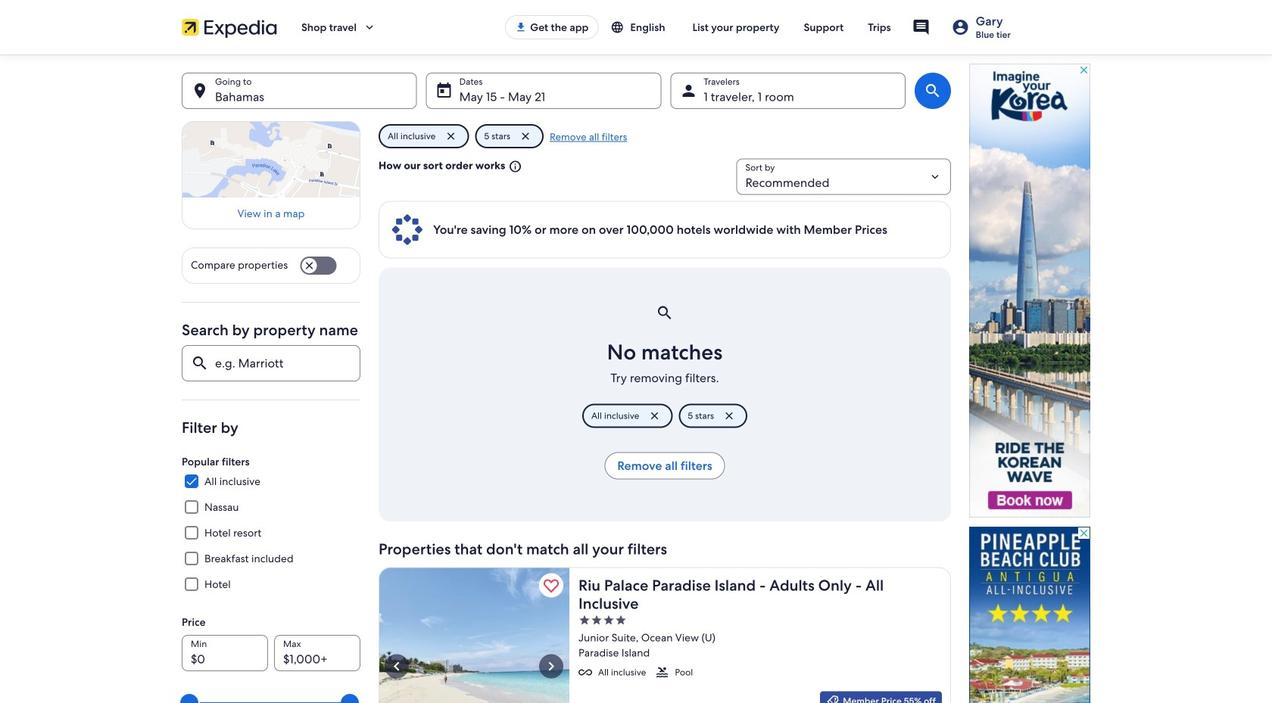 Task type: describe. For each thing, give the bounding box(es) containing it.
communication center icon image
[[913, 18, 931, 36]]

loyalty lowtier image
[[952, 18, 970, 36]]

2 xsmall image from the left
[[591, 615, 603, 627]]

show next image for riu palace paradise island - adults only - all inclusive image
[[543, 658, 561, 676]]

expedia logo image
[[182, 17, 277, 38]]

one key blue tier image
[[391, 213, 424, 247]]

download the app button image
[[515, 21, 527, 33]]

4 xsmall image from the left
[[615, 615, 627, 627]]

static map image image
[[182, 121, 361, 198]]



Task type: vqa. For each thing, say whether or not it's contained in the screenshot.
the right small icon
no



Task type: locate. For each thing, give the bounding box(es) containing it.
search image
[[924, 82, 943, 100]]

xsmall image
[[579, 615, 591, 627], [591, 615, 603, 627], [603, 615, 615, 627], [615, 615, 627, 627]]

$0, Minimum, Price text field
[[182, 636, 268, 672]]

1 xsmall image from the left
[[579, 615, 591, 627]]

3 xsmall image from the left
[[603, 615, 615, 627]]

$1,000 and above, Maximum, Price text field
[[274, 636, 361, 672]]

$1,000 and above, Maximum, Price range field
[[191, 687, 352, 704]]

show previous image for riu palace paradise island - adults only - all inclusive image
[[388, 658, 406, 676]]

small image
[[827, 695, 840, 704]]

small image
[[611, 20, 625, 34], [506, 160, 522, 174], [579, 666, 593, 680], [656, 666, 669, 680]]

beach image
[[379, 568, 570, 704]]

$0, Minimum, Price range field
[[191, 687, 352, 704]]

trailing image
[[363, 20, 377, 34]]



